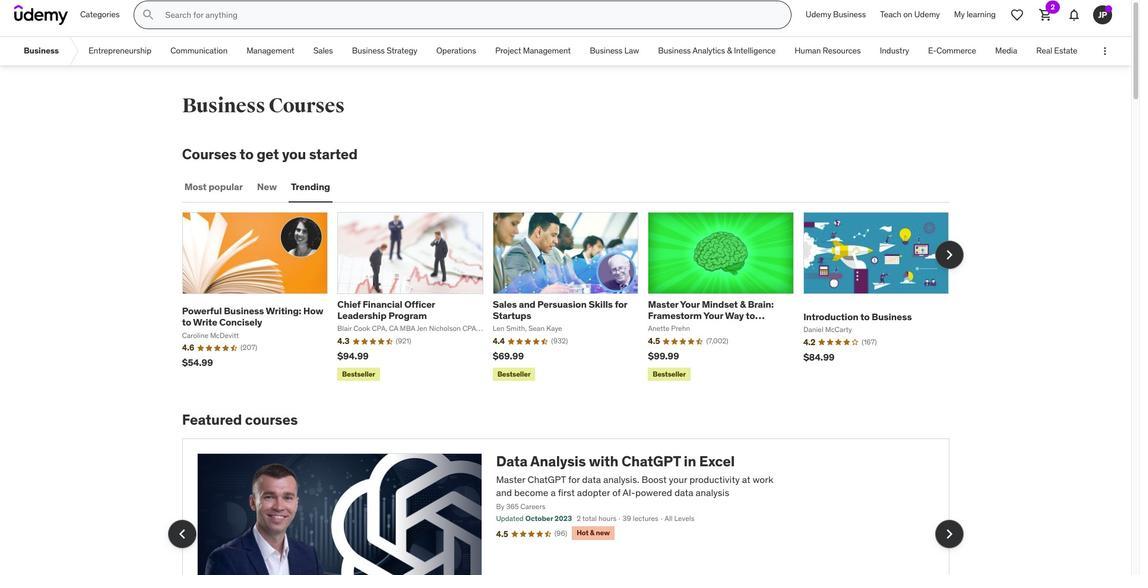 Task type: vqa. For each thing, say whether or not it's contained in the screenshot.
just
no



Task type: locate. For each thing, give the bounding box(es) containing it.
and up 'by'
[[497, 487, 512, 499]]

most popular
[[185, 181, 243, 193]]

0 vertical spatial sales
[[314, 45, 333, 56]]

1 horizontal spatial chatgpt
[[622, 452, 681, 471]]

master inside data analysis with chatgpt in excel master chatgpt for data analysis. boost your productivity at work and become a first adopter of ai-powered data analysis by 365 careers
[[497, 474, 526, 485]]

2 left the total
[[577, 514, 581, 523]]

updated
[[497, 514, 524, 523]]

industry
[[880, 45, 910, 56]]

0 horizontal spatial 2
[[577, 514, 581, 523]]

learning
[[967, 9, 997, 20]]

2 left notifications icon
[[1052, 2, 1056, 11]]

1 horizontal spatial sales
[[493, 298, 517, 310]]

data
[[497, 452, 528, 471]]

my
[[955, 9, 966, 20]]

analysis
[[696, 487, 730, 499]]

courses to get you started
[[182, 145, 358, 163]]

data analysis with chatgpt in excel master chatgpt for data analysis. boost your productivity at work and become a first adopter of ai-powered data analysis by 365 careers
[[497, 452, 774, 511]]

master up success at the bottom right of the page
[[649, 298, 679, 310]]

365
[[507, 502, 519, 511]]

udemy up human resources
[[806, 9, 832, 20]]

your left mindset
[[681, 298, 700, 310]]

0 horizontal spatial udemy
[[806, 9, 832, 20]]

1 horizontal spatial 2
[[1052, 2, 1056, 11]]

introduction
[[804, 311, 859, 323]]

popular
[[209, 181, 243, 193]]

powerful business writing: how to write concisely
[[182, 305, 323, 328]]

persuasion
[[538, 298, 587, 310]]

data
[[583, 474, 602, 485], [675, 487, 694, 499]]

real
[[1037, 45, 1053, 56]]

0 vertical spatial 2
[[1052, 2, 1056, 11]]

39 lectures
[[623, 514, 659, 523]]

chief
[[338, 298, 361, 310]]

4.5
[[497, 529, 508, 540]]

sales inside sales and persuasion skills for startups
[[493, 298, 517, 310]]

master your mindset & brain: framestorm your way to success link
[[649, 298, 774, 333]]

communication link
[[161, 37, 237, 65]]

real estate link
[[1028, 37, 1088, 65]]

0 horizontal spatial and
[[497, 487, 512, 499]]

2 for 2
[[1052, 2, 1056, 11]]

& right analytics
[[728, 45, 733, 56]]

2 udemy from the left
[[915, 9, 941, 20]]

e-
[[929, 45, 937, 56]]

0 vertical spatial chatgpt
[[622, 452, 681, 471]]

chatgpt up boost
[[622, 452, 681, 471]]

0 horizontal spatial sales
[[314, 45, 333, 56]]

october
[[526, 514, 553, 523]]

1 management from the left
[[247, 45, 295, 56]]

teach
[[881, 9, 902, 20]]

carousel element containing chief financial officer leadership program
[[182, 212, 964, 383]]

submit search image
[[142, 8, 156, 22]]

data up adopter
[[583, 474, 602, 485]]

skills
[[589, 298, 613, 310]]

sales left persuasion at the bottom
[[493, 298, 517, 310]]

1 horizontal spatial data
[[675, 487, 694, 499]]

1 vertical spatial and
[[497, 487, 512, 499]]

business
[[834, 9, 867, 20], [24, 45, 59, 56], [352, 45, 385, 56], [590, 45, 623, 56], [659, 45, 691, 56], [182, 93, 265, 118], [224, 305, 264, 317], [872, 311, 913, 323]]

1 vertical spatial &
[[740, 298, 746, 310]]

1 vertical spatial master
[[497, 474, 526, 485]]

and inside sales and persuasion skills for startups
[[519, 298, 536, 310]]

1 horizontal spatial udemy
[[915, 9, 941, 20]]

0 vertical spatial carousel element
[[182, 212, 964, 383]]

more subcategory menu links image
[[1100, 45, 1112, 57]]

e-commerce link
[[919, 37, 987, 65]]

1 horizontal spatial for
[[615, 298, 628, 310]]

Search for anything text field
[[163, 5, 777, 25]]

you have alerts image
[[1106, 5, 1113, 12]]

management left sales link
[[247, 45, 295, 56]]

udemy business
[[806, 9, 867, 20]]

your left way
[[704, 310, 724, 322]]

management right project
[[523, 45, 571, 56]]

1 horizontal spatial and
[[519, 298, 536, 310]]

at
[[743, 474, 751, 485]]

how
[[304, 305, 323, 317]]

new
[[257, 181, 277, 193]]

0 horizontal spatial management
[[247, 45, 295, 56]]

most
[[185, 181, 207, 193]]

0 vertical spatial for
[[615, 298, 628, 310]]

intelligence
[[734, 45, 776, 56]]

lectures
[[633, 514, 659, 523]]

next image
[[940, 245, 959, 264], [940, 524, 959, 543]]

1 vertical spatial data
[[675, 487, 694, 499]]

business analytics & intelligence
[[659, 45, 776, 56]]

adopter
[[577, 487, 610, 499]]

0 horizontal spatial chatgpt
[[528, 474, 566, 485]]

1 horizontal spatial master
[[649, 298, 679, 310]]

1 next image from the top
[[940, 245, 959, 264]]

0 vertical spatial &
[[728, 45, 733, 56]]

and left persuasion at the bottom
[[519, 298, 536, 310]]

featured
[[182, 411, 242, 429]]

courses
[[269, 93, 345, 118], [182, 145, 237, 163]]

2 horizontal spatial &
[[740, 298, 746, 310]]

courses up most popular
[[182, 145, 237, 163]]

business courses
[[182, 93, 345, 118]]

for up first
[[569, 474, 580, 485]]

& right hot
[[590, 528, 595, 537]]

1 vertical spatial chatgpt
[[528, 474, 566, 485]]

jp
[[1099, 9, 1108, 20]]

and
[[519, 298, 536, 310], [497, 487, 512, 499]]

featured courses
[[182, 411, 298, 429]]

0 horizontal spatial your
[[681, 298, 700, 310]]

introduction to business
[[804, 311, 913, 323]]

to left 'write'
[[182, 316, 191, 328]]

master
[[649, 298, 679, 310], [497, 474, 526, 485]]

master inside the master your mindset & brain: framestorm your way to success
[[649, 298, 679, 310]]

leadership
[[338, 310, 387, 322]]

human resources link
[[786, 37, 871, 65]]

& inside the master your mindset & brain: framestorm your way to success
[[740, 298, 746, 310]]

0 vertical spatial master
[[649, 298, 679, 310]]

updated october 2023
[[497, 514, 572, 523]]

1 vertical spatial 2
[[577, 514, 581, 523]]

courses up you
[[269, 93, 345, 118]]

financial
[[363, 298, 403, 310]]

commerce
[[937, 45, 977, 56]]

2 vertical spatial &
[[590, 528, 595, 537]]

2 for 2 total hours
[[577, 514, 581, 523]]

0 horizontal spatial for
[[569, 474, 580, 485]]

your
[[681, 298, 700, 310], [704, 310, 724, 322]]

hot & new
[[577, 528, 610, 537]]

1 vertical spatial sales
[[493, 298, 517, 310]]

2
[[1052, 2, 1056, 11], [577, 514, 581, 523]]

carousel element
[[182, 212, 964, 383], [168, 439, 964, 575]]

previous image
[[173, 524, 192, 543]]

communication
[[171, 45, 228, 56]]

become
[[515, 487, 549, 499]]

1 vertical spatial carousel element
[[168, 439, 964, 575]]

1 vertical spatial for
[[569, 474, 580, 485]]

0 vertical spatial and
[[519, 298, 536, 310]]

1 vertical spatial next image
[[940, 524, 959, 543]]

0 vertical spatial next image
[[940, 245, 959, 264]]

to right way
[[746, 310, 756, 322]]

1 vertical spatial courses
[[182, 145, 237, 163]]

sales right management 'link'
[[314, 45, 333, 56]]

to inside the master your mindset & brain: framestorm your way to success
[[746, 310, 756, 322]]

& left brain:
[[740, 298, 746, 310]]

for right the skills
[[615, 298, 628, 310]]

categories
[[80, 9, 120, 20]]

0 horizontal spatial master
[[497, 474, 526, 485]]

0 vertical spatial courses
[[269, 93, 345, 118]]

management link
[[237, 37, 304, 65]]

most popular button
[[182, 173, 245, 201]]

on
[[904, 9, 913, 20]]

sales and persuasion skills for startups link
[[493, 298, 628, 322]]

udemy right on
[[915, 9, 941, 20]]

my learning
[[955, 9, 997, 20]]

udemy
[[806, 9, 832, 20], [915, 9, 941, 20]]

operations link
[[427, 37, 486, 65]]

data down the "your"
[[675, 487, 694, 499]]

levels
[[675, 514, 695, 523]]

master down data at the bottom
[[497, 474, 526, 485]]

1 horizontal spatial management
[[523, 45, 571, 56]]

sales for sales
[[314, 45, 333, 56]]

0 vertical spatial data
[[583, 474, 602, 485]]

analysis
[[531, 452, 586, 471]]

write
[[193, 316, 217, 328]]

chatgpt up a
[[528, 474, 566, 485]]



Task type: describe. For each thing, give the bounding box(es) containing it.
to left get
[[240, 145, 254, 163]]

carousel element containing data analysis with chatgpt in excel
[[168, 439, 964, 575]]

sales link
[[304, 37, 343, 65]]

for inside sales and persuasion skills for startups
[[615, 298, 628, 310]]

entrepreneurship link
[[79, 37, 161, 65]]

excel
[[700, 452, 735, 471]]

0 horizontal spatial data
[[583, 474, 602, 485]]

a
[[551, 487, 556, 499]]

new
[[596, 528, 610, 537]]

for inside data analysis with chatgpt in excel master chatgpt for data analysis. boost your productivity at work and become a first adopter of ai-powered data analysis by 365 careers
[[569, 474, 580, 485]]

law
[[625, 45, 640, 56]]

estate
[[1055, 45, 1078, 56]]

udemy image
[[14, 5, 68, 25]]

arrow pointing to subcategory menu links image
[[68, 37, 79, 65]]

jp link
[[1089, 1, 1118, 29]]

by
[[497, 502, 505, 511]]

entrepreneurship
[[89, 45, 152, 56]]

to inside powerful business writing: how to write concisely
[[182, 316, 191, 328]]

1 horizontal spatial courses
[[269, 93, 345, 118]]

strategy
[[387, 45, 418, 56]]

introduction to business link
[[804, 311, 913, 323]]

business law
[[590, 45, 640, 56]]

shopping cart with 2 items image
[[1039, 8, 1054, 22]]

courses
[[245, 411, 298, 429]]

1 udemy from the left
[[806, 9, 832, 20]]

concisely
[[219, 316, 262, 328]]

hours
[[599, 514, 617, 523]]

powerful
[[182, 305, 222, 317]]

way
[[726, 310, 744, 322]]

mindset
[[702, 298, 738, 310]]

program
[[389, 310, 427, 322]]

all
[[665, 514, 673, 523]]

hot
[[577, 528, 589, 537]]

in
[[684, 452, 697, 471]]

to right introduction
[[861, 311, 870, 323]]

master your mindset & brain: framestorm your way to success
[[649, 298, 774, 333]]

1 horizontal spatial &
[[728, 45, 733, 56]]

of
[[613, 487, 621, 499]]

operations
[[437, 45, 477, 56]]

0 horizontal spatial &
[[590, 528, 595, 537]]

your
[[669, 474, 688, 485]]

project
[[496, 45, 521, 56]]

productivity
[[690, 474, 740, 485]]

sales and persuasion skills for startups
[[493, 298, 628, 322]]

brain:
[[748, 298, 774, 310]]

chief financial officer leadership program
[[338, 298, 435, 322]]

resources
[[823, 45, 861, 56]]

human resources
[[795, 45, 861, 56]]

2 next image from the top
[[940, 524, 959, 543]]

framestorm
[[649, 310, 702, 322]]

trending button
[[289, 173, 333, 201]]

first
[[558, 487, 575, 499]]

get
[[257, 145, 279, 163]]

all levels
[[665, 514, 695, 523]]

teach on udemy
[[881, 9, 941, 20]]

sales for sales and persuasion skills for startups
[[493, 298, 517, 310]]

1 horizontal spatial your
[[704, 310, 724, 322]]

chief financial officer leadership program link
[[338, 298, 435, 322]]

media link
[[987, 37, 1028, 65]]

analysis.
[[604, 474, 640, 485]]

business inside powerful business writing: how to write concisely
[[224, 305, 264, 317]]

(96)
[[555, 529, 568, 538]]

project management link
[[486, 37, 581, 65]]

trending
[[291, 181, 330, 193]]

0 horizontal spatial courses
[[182, 145, 237, 163]]

media
[[996, 45, 1018, 56]]

wishlist image
[[1011, 8, 1025, 22]]

powerful business writing: how to write concisely link
[[182, 305, 323, 328]]

boost
[[642, 474, 667, 485]]

human
[[795, 45, 822, 56]]

project management
[[496, 45, 571, 56]]

writing:
[[266, 305, 302, 317]]

started
[[309, 145, 358, 163]]

e-commerce
[[929, 45, 977, 56]]

business law link
[[581, 37, 649, 65]]

2 management from the left
[[523, 45, 571, 56]]

careers
[[521, 502, 546, 511]]

notifications image
[[1068, 8, 1082, 22]]

39
[[623, 514, 632, 523]]

business strategy
[[352, 45, 418, 56]]

with
[[589, 452, 619, 471]]

and inside data analysis with chatgpt in excel master chatgpt for data analysis. boost your productivity at work and become a first adopter of ai-powered data analysis by 365 careers
[[497, 487, 512, 499]]

new button
[[255, 173, 279, 201]]

udemy business link
[[799, 1, 874, 29]]

real estate
[[1037, 45, 1078, 56]]

my learning link
[[948, 1, 1004, 29]]

categories button
[[73, 1, 127, 29]]

business strategy link
[[343, 37, 427, 65]]

you
[[282, 145, 306, 163]]

startups
[[493, 310, 532, 322]]



